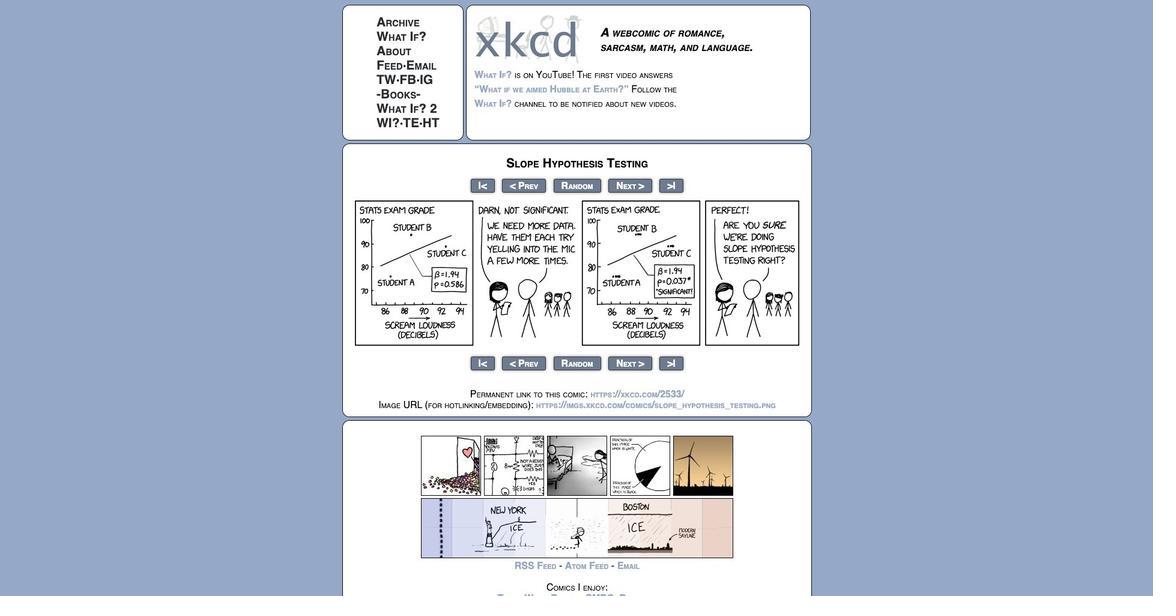 Task type: describe. For each thing, give the bounding box(es) containing it.
xkcd.com logo image
[[474, 14, 586, 64]]

earth temperature timeline image
[[421, 499, 733, 559]]



Task type: vqa. For each thing, say whether or not it's contained in the screenshot.
Selected Comics image
yes



Task type: locate. For each thing, give the bounding box(es) containing it.
selected comics image
[[421, 436, 733, 496]]

slope hypothesis testing image
[[355, 201, 799, 346]]



